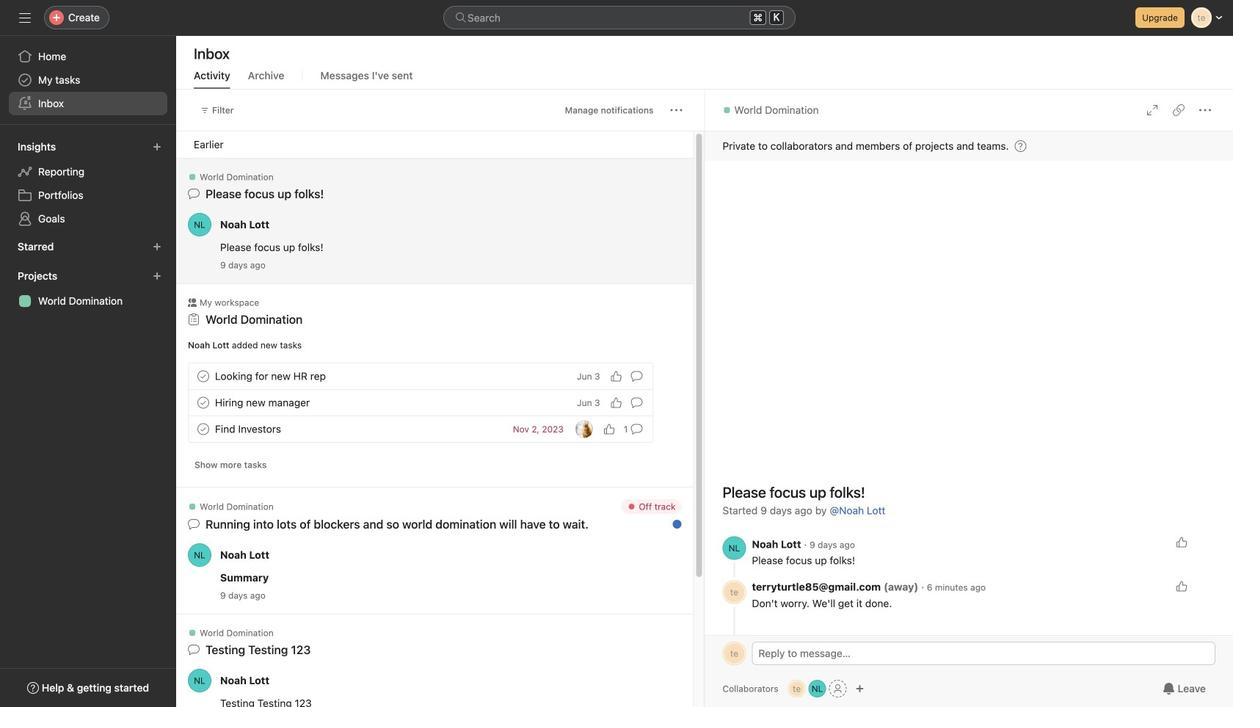 Task type: vqa. For each thing, say whether or not it's contained in the screenshot.
Insights element
yes



Task type: describe. For each thing, give the bounding box(es) containing it.
1 more actions image from the left
[[671, 104, 682, 116]]

0 likes. click to like this task image for 0 comments icon
[[610, 397, 622, 409]]

1 horizontal spatial add or remove collaborators image
[[856, 684, 865, 693]]

hide sidebar image
[[19, 12, 31, 23]]

2 vertical spatial 0 likes. click to like this task image
[[603, 423, 615, 435]]

copy link image
[[1173, 104, 1185, 116]]

Search tasks, projects, and more text field
[[443, 6, 796, 29]]

projects element
[[0, 263, 176, 316]]

new insights image
[[153, 142, 162, 151]]

open user profile image for second the message icon from the bottom
[[188, 213, 211, 236]]

mark complete checkbox for the toggle assignee popover icon
[[195, 420, 212, 438]]

global element
[[0, 36, 176, 124]]

add to bookmarks image
[[642, 504, 654, 516]]

1 message icon image from the top
[[188, 188, 200, 200]]

1 horizontal spatial open user profile image
[[723, 536, 746, 560]]

0 comments image
[[631, 370, 643, 382]]

mark complete image for 0 likes. click to like this task image associated with 0 comments image
[[195, 367, 212, 385]]

open user profile image for 1st the message icon from the bottom of the page
[[188, 669, 211, 692]]

1 comment image
[[631, 423, 643, 435]]

0 horizontal spatial open user profile image
[[188, 543, 211, 567]]



Task type: locate. For each thing, give the bounding box(es) containing it.
add or remove collaborators image
[[809, 680, 826, 697], [856, 684, 865, 693]]

0 vertical spatial mark complete image
[[195, 367, 212, 385]]

open user profile image
[[723, 536, 746, 560], [188, 543, 211, 567]]

3 mark complete image from the top
[[195, 420, 212, 438]]

full screen image
[[1147, 104, 1159, 116]]

0 likes. click to like this task image left 0 comments image
[[610, 370, 622, 382]]

open user profile image
[[188, 213, 211, 236], [188, 669, 211, 692]]

1 vertical spatial 0 likes. click to like this task image
[[610, 397, 622, 409]]

status update icon image
[[188, 518, 200, 530]]

Mark complete checkbox
[[195, 367, 212, 385]]

1 mark complete image from the top
[[195, 367, 212, 385]]

more actions image
[[671, 104, 682, 116], [1200, 104, 1211, 116]]

mark complete image for the toggle assignee popover icon
[[195, 420, 212, 438]]

0 comments image
[[631, 397, 643, 409]]

1 horizontal spatial more actions image
[[1200, 104, 1211, 116]]

2 mark complete checkbox from the top
[[195, 420, 212, 438]]

add items to starred image
[[153, 242, 162, 251]]

None field
[[443, 6, 796, 29]]

message icon image
[[188, 188, 200, 200], [188, 644, 200, 656]]

mark complete checkbox for 0 comments icon 0 likes. click to like this task image
[[195, 394, 212, 412]]

1 open user profile image from the top
[[188, 213, 211, 236]]

2 more actions image from the left
[[1200, 104, 1211, 116]]

new project or portfolio image
[[153, 272, 162, 280]]

mark complete image
[[195, 367, 212, 385], [195, 394, 212, 412], [195, 420, 212, 438]]

1 vertical spatial mark complete checkbox
[[195, 420, 212, 438]]

0 vertical spatial mark complete checkbox
[[195, 394, 212, 412]]

insights element
[[0, 134, 176, 233]]

2 message icon image from the top
[[188, 644, 200, 656]]

0 vertical spatial message icon image
[[188, 188, 200, 200]]

0 likes. click to like this task image for 0 comments image
[[610, 370, 622, 382]]

1 vertical spatial open user profile image
[[188, 669, 211, 692]]

0 horizontal spatial add or remove collaborators image
[[809, 680, 826, 697]]

Mark complete checkbox
[[195, 394, 212, 412], [195, 420, 212, 438]]

1 vertical spatial mark complete image
[[195, 394, 212, 412]]

toggle assignee popover image
[[576, 420, 593, 438]]

0 likes. click to like this task image right the toggle assignee popover icon
[[603, 423, 615, 435]]

0 likes. click to like this message comment image
[[1176, 580, 1188, 592]]

2 open user profile image from the top
[[188, 669, 211, 692]]

0 vertical spatial 0 likes. click to like this task image
[[610, 370, 622, 382]]

0 likes. click to like this task image
[[610, 370, 622, 382], [610, 397, 622, 409], [603, 423, 615, 435]]

2 vertical spatial mark complete image
[[195, 420, 212, 438]]

archive notification image
[[666, 504, 677, 516]]

0 vertical spatial open user profile image
[[188, 213, 211, 236]]

0 horizontal spatial more actions image
[[671, 104, 682, 116]]

1 vertical spatial message icon image
[[188, 644, 200, 656]]

2 mark complete image from the top
[[195, 394, 212, 412]]

1 mark complete checkbox from the top
[[195, 394, 212, 412]]

0 likes. click to like this task image left 0 comments icon
[[610, 397, 622, 409]]

mark complete image for 0 comments icon 0 likes. click to like this task image
[[195, 394, 212, 412]]

0 likes. click to like this message comment image
[[1176, 536, 1188, 548]]

more actions image
[[619, 504, 630, 516]]



